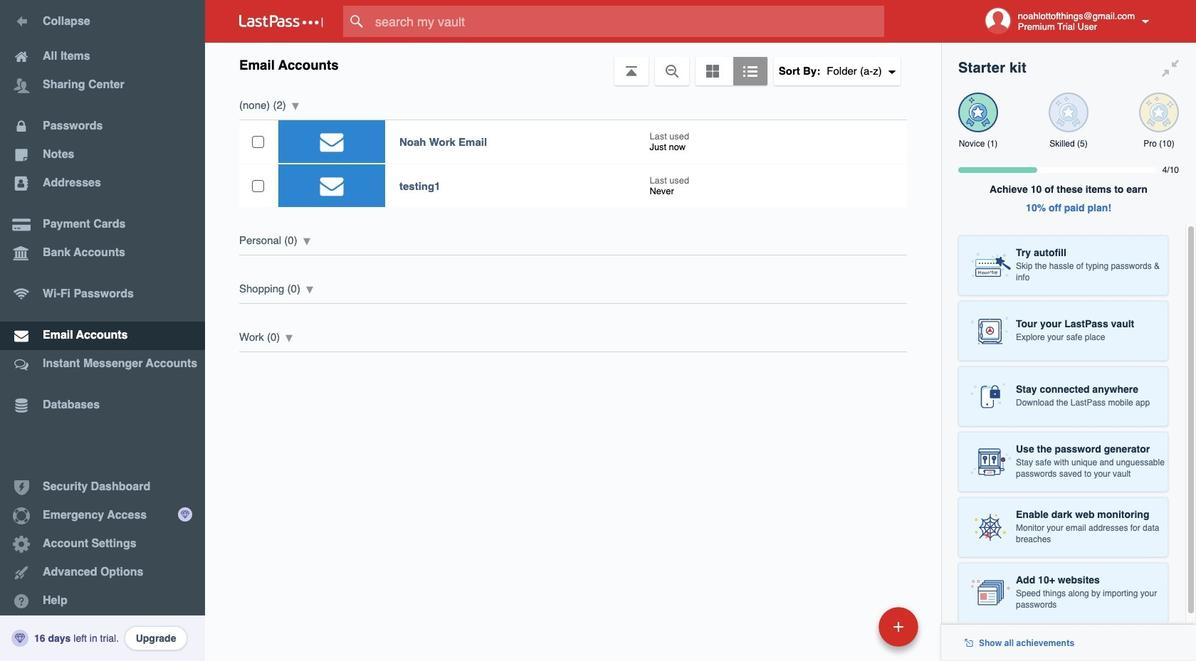 Task type: vqa. For each thing, say whether or not it's contained in the screenshot.
Search My Vault "text field"
yes



Task type: locate. For each thing, give the bounding box(es) containing it.
main navigation navigation
[[0, 0, 205, 662]]

vault options navigation
[[205, 43, 942, 85]]

search my vault text field
[[343, 6, 912, 37]]



Task type: describe. For each thing, give the bounding box(es) containing it.
Search search field
[[343, 6, 912, 37]]

new item element
[[781, 607, 924, 647]]

new item navigation
[[781, 603, 927, 662]]

lastpass image
[[239, 15, 323, 28]]



